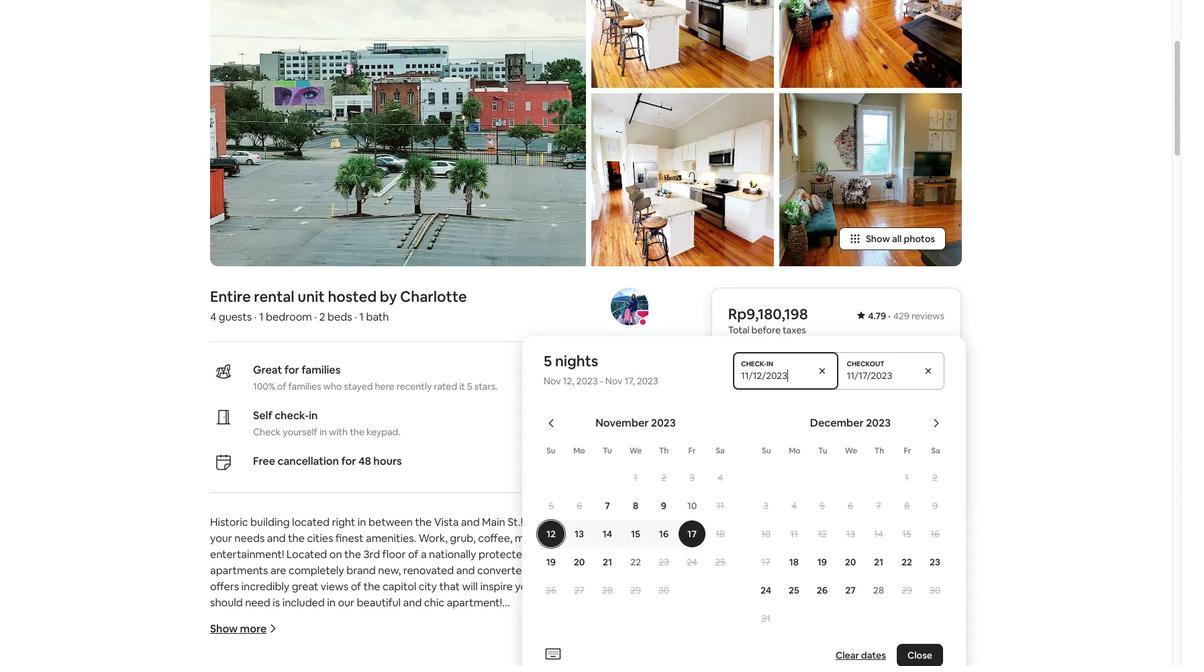 Task type: vqa. For each thing, say whether or not it's contained in the screenshot.


Task type: locate. For each thing, give the bounding box(es) containing it.
· right guests
[[254, 310, 257, 324]]

apartments
[[210, 564, 268, 578]]

1 8 from the left
[[633, 500, 639, 512]]

1 6 from the left
[[577, 500, 582, 512]]

from
[[531, 564, 555, 578]]

clear dates
[[836, 650, 886, 662]]

2 7 from the left
[[876, 500, 881, 512]]

2 12 from the left
[[818, 528, 827, 540]]

mo
[[574, 446, 585, 456], [789, 446, 801, 456]]

3 · from the left
[[355, 310, 357, 324]]

0 horizontal spatial that
[[325, 661, 345, 667]]

we down december 2023
[[845, 446, 858, 456]]

0 horizontal spatial mo
[[574, 446, 585, 456]]

1 vertical spatial that
[[325, 661, 345, 667]]

7 up 'distance'
[[605, 500, 610, 512]]

3rd up brand on the bottom left
[[364, 548, 380, 562]]

and inside the loft is on the 3rd floor of a historic building. the space is vast with extra vaulted ceilings, large windows that offer neat views of downtown and beyond. apartment is ne
[[497, 661, 515, 667]]

1 horizontal spatial 19 button
[[808, 549, 837, 576]]

7 button up shopping
[[594, 493, 622, 520]]

2 8 from the left
[[904, 500, 910, 512]]

0 horizontal spatial we
[[630, 446, 642, 456]]

1 horizontal spatial 26 button
[[808, 577, 837, 604]]

that left will
[[439, 580, 460, 594]]

of inside great for families 100% of families who stayed here recently rated it 5 stars.
[[277, 381, 286, 393]]

show left photos
[[866, 233, 890, 245]]

10 button
[[678, 493, 706, 520], [752, 521, 780, 548]]

· left 429
[[889, 310, 891, 322]]

extra
[[553, 644, 578, 659]]

1 28 from the left
[[602, 585, 613, 597]]

the up downtown
[[443, 644, 462, 659]]

0 horizontal spatial 24 button
[[678, 549, 706, 576]]

20 for 1st 20 button from left
[[574, 557, 585, 569]]

0 horizontal spatial 5 button
[[537, 493, 565, 520]]

rp9,180,198 total before taxes
[[728, 305, 808, 336]]

2 27 button from the left
[[837, 577, 865, 604]]

before
[[752, 324, 781, 336]]

that inside the historic building located right in between the vista and main st.! walking distance to all your needs and the cities finest amenities. work, grub, coffee, museums, shopping and entertainment! located on the 3rd floor of a nationally protected historic site, the apartments are completely brand new, renovated and converted from unused space. it offers incredibly great views of the capitol city that will inspire your stay. everything you should need is included in our beautiful and chic apartment!
[[439, 580, 460, 594]]

dates inside button
[[861, 650, 886, 662]]

2 29 from the left
[[902, 585, 913, 597]]

on inside the historic building located right in between the vista and main st.! walking distance to all your needs and the cities finest amenities. work, grub, coffee, museums, shopping and entertainment! located on the 3rd floor of a nationally protected historic site, the apartments are completely brand new, renovated and converted from unused space. it offers incredibly great views of the capitol city that will inspire your stay. everything you should need is included in our beautiful and chic apartment!
[[330, 548, 342, 562]]

2 button
[[650, 465, 678, 491], [921, 465, 949, 491]]

the up beautiful
[[364, 580, 380, 594]]

2 28 button from the left
[[865, 577, 893, 604]]

1 vertical spatial families
[[288, 381, 321, 393]]

1 23 from the left
[[659, 557, 669, 569]]

10 for the topmost 10 button
[[687, 500, 697, 512]]

2 15 button from the left
[[893, 521, 921, 548]]

1 horizontal spatial tu
[[819, 446, 828, 456]]

walking
[[526, 516, 565, 530]]

0 vertical spatial 11
[[717, 500, 724, 512]]

1 7 from the left
[[605, 500, 610, 512]]

calendar application
[[522, 402, 1182, 644]]

2 30 from the left
[[930, 585, 941, 597]]

1 horizontal spatial historic
[[531, 548, 568, 562]]

entire rental unit hosted by charlotte 4 guests · 1 bedroom · 2 beds · 1 bath
[[210, 287, 467, 324]]

0 horizontal spatial 30
[[659, 585, 670, 597]]

1 23 button from the left
[[650, 549, 678, 576]]

dates inside your dates are rp523,992 less than the avg. nightly rate over the last 3 months.
[[818, 542, 845, 557]]

1 28 button from the left
[[594, 577, 622, 604]]

0 horizontal spatial floor
[[314, 644, 337, 659]]

15 up nightly
[[903, 528, 912, 540]]

1 horizontal spatial 23 button
[[921, 549, 949, 576]]

nov
[[544, 375, 561, 387], [606, 375, 623, 387]]

0 vertical spatial 10
[[687, 500, 697, 512]]

1 horizontal spatial 5 button
[[808, 493, 837, 520]]

0 horizontal spatial for
[[284, 363, 299, 377]]

0 horizontal spatial all
[[625, 516, 635, 530]]

1 15 button from the left
[[622, 521, 650, 548]]

22 button up you
[[622, 549, 650, 576]]

1 horizontal spatial 25
[[789, 585, 800, 597]]

0 vertical spatial 24
[[687, 557, 698, 569]]

28 button down nightly
[[865, 577, 893, 604]]

a
[[421, 548, 427, 562], [352, 644, 358, 659]]

2 9 button from the left
[[921, 493, 949, 520]]

17 button
[[678, 521, 706, 548], [752, 549, 780, 576]]

0 horizontal spatial 15 button
[[622, 521, 650, 548]]

brand
[[347, 564, 376, 578]]

23 right nightly
[[930, 557, 941, 569]]

1 horizontal spatial 12
[[818, 528, 827, 540]]

1 horizontal spatial 11
[[790, 528, 798, 540]]

2 22 from the left
[[902, 557, 912, 569]]

1 13 from the left
[[575, 528, 584, 540]]

coffee,
[[478, 532, 513, 546]]

clear
[[836, 650, 859, 662]]

12 button up than
[[808, 521, 837, 548]]

0 horizontal spatial 28 button
[[594, 577, 622, 604]]

included
[[282, 596, 325, 610]]

3 inside your dates are rp523,992 less than the avg. nightly rate over the last 3 months.
[[814, 569, 820, 583]]

the inside self check-in check yourself in with the keypad.
[[350, 426, 365, 438]]

families left 'who'
[[288, 381, 321, 393]]

0 horizontal spatial 25 button
[[706, 549, 735, 576]]

are inside the historic building located right in between the vista and main st.! walking distance to all your needs and the cities finest amenities. work, grub, coffee, museums, shopping and entertainment! located on the 3rd floor of a nationally protected historic site, the apartments are completely brand new, renovated and converted from unused space. it offers incredibly great views of the capitol city that will inspire your stay. everything you should need is included in our beautiful and chic apartment!
[[271, 564, 286, 578]]

2 19 button from the left
[[808, 549, 837, 576]]

floor inside the loft is on the 3rd floor of a historic building. the space is vast with extra vaulted ceilings, large windows that offer neat views of downtown and beyond. apartment is ne
[[314, 644, 337, 659]]

0 horizontal spatial 27 button
[[565, 577, 594, 604]]

14 button up nightly
[[865, 521, 893, 548]]

tu down december
[[819, 446, 828, 456]]

1 horizontal spatial 25 button
[[780, 577, 808, 604]]

30 button
[[650, 577, 678, 604], [921, 577, 949, 604]]

11 button up the "less"
[[780, 521, 808, 548]]

1 vertical spatial are
[[271, 564, 286, 578]]

1 2 button from the left
[[650, 465, 678, 491]]

· down unit
[[314, 310, 317, 324]]

all left photos
[[892, 233, 902, 245]]

1 horizontal spatial 20 button
[[837, 549, 865, 576]]

dates right "clear"
[[861, 650, 886, 662]]

27 down unused
[[574, 585, 585, 597]]

on inside the loft is on the 3rd floor of a historic building. the space is vast with extra vaulted ceilings, large windows that offer neat views of downtown and beyond. apartment is ne
[[261, 644, 273, 659]]

a up the renovated
[[421, 548, 427, 562]]

a up offer
[[352, 644, 358, 659]]

free
[[253, 454, 275, 469]]

self
[[253, 409, 272, 423]]

and up will
[[456, 564, 475, 578]]

2 28 from the left
[[873, 585, 884, 597]]

1 horizontal spatial 10 button
[[752, 521, 780, 548]]

1 horizontal spatial 10
[[761, 528, 771, 540]]

15 right to
[[631, 528, 641, 540]]

of
[[277, 381, 286, 393], [408, 548, 419, 562], [351, 580, 361, 594], [339, 644, 350, 659], [429, 661, 439, 667]]

8 for 1st 8 button from left
[[633, 500, 639, 512]]

the inside the loft is on the 3rd floor of a historic building. the space is vast with extra vaulted ceilings, large windows that offer neat views of downtown and beyond. apartment is ne
[[276, 644, 292, 659]]

25 button left over
[[706, 549, 735, 576]]

22 right space.
[[631, 557, 641, 569]]

19 for first 19 "button" from the left
[[546, 557, 556, 569]]

26 down months.
[[817, 585, 828, 597]]

0 horizontal spatial 14 button
[[594, 521, 622, 548]]

th down december 2023
[[875, 446, 884, 456]]

0 vertical spatial 3
[[690, 472, 695, 484]]

th down 'november 2023'
[[659, 446, 669, 456]]

photos
[[904, 233, 935, 245]]

historic inside the historic building located right in between the vista and main st.! walking distance to all your needs and the cities finest amenities. work, grub, coffee, museums, shopping and entertainment! located on the 3rd floor of a nationally protected historic site, the apartments are completely brand new, renovated and converted from unused space. it offers incredibly great views of the capitol city that will inspire your stay. everything you should need is included in our beautiful and chic apartment!
[[531, 548, 568, 562]]

dates for your
[[818, 542, 845, 557]]

2 27 from the left
[[846, 585, 856, 597]]

1 27 from the left
[[574, 585, 585, 597]]

23 right it
[[659, 557, 669, 569]]

show inside button
[[866, 233, 890, 245]]

1 8 button from the left
[[622, 493, 650, 520]]

27 for 2nd 27 button from left
[[846, 585, 856, 597]]

0 horizontal spatial 4
[[210, 310, 216, 324]]

0 vertical spatial on
[[330, 548, 342, 562]]

17
[[688, 528, 697, 540], [762, 557, 771, 569]]

2 2 button from the left
[[921, 465, 949, 491]]

0 vertical spatial 4
[[210, 310, 216, 324]]

11 for the topmost 11 "button"
[[717, 500, 724, 512]]

0 horizontal spatial historic
[[360, 644, 397, 659]]

0 horizontal spatial 21
[[603, 557, 612, 569]]

21 left it
[[603, 557, 612, 569]]

3rd
[[364, 548, 380, 562], [295, 644, 311, 659]]

0 vertical spatial views
[[321, 580, 349, 594]]

we down 'november 2023'
[[630, 446, 642, 456]]

floor down amenities.
[[382, 548, 406, 562]]

1 vertical spatial 11 button
[[780, 521, 808, 548]]

0 horizontal spatial 26 button
[[537, 577, 565, 604]]

7
[[605, 500, 610, 512], [876, 500, 881, 512]]

1 14 from the left
[[603, 528, 612, 540]]

14 button
[[594, 521, 622, 548], [865, 521, 893, 548]]

27 button right the stay.
[[565, 577, 594, 604]]

historic
[[531, 548, 568, 562], [360, 644, 397, 659]]

1 horizontal spatial 28 button
[[865, 577, 893, 604]]

28 down nightly
[[873, 585, 884, 597]]

historic up from
[[531, 548, 568, 562]]

1 horizontal spatial all
[[892, 233, 902, 245]]

1 vertical spatial views
[[399, 661, 427, 667]]

new,
[[378, 564, 401, 578]]

6 up 'distance'
[[577, 500, 582, 512]]

9 button
[[650, 493, 678, 520], [921, 493, 949, 520]]

0 horizontal spatial fr
[[689, 446, 696, 456]]

of down building.
[[429, 661, 439, 667]]

12 up your dates are rp523,992 less than the avg. nightly rate over the last 3 months.
[[818, 528, 827, 540]]

1 th from the left
[[659, 446, 669, 456]]

fr
[[689, 446, 696, 456], [904, 446, 912, 456]]

the down shopping
[[593, 548, 609, 562]]

1 horizontal spatial 1 button
[[893, 465, 921, 491]]

21 right "avg."
[[874, 557, 884, 569]]

protected
[[479, 548, 529, 562]]

1 vertical spatial 3 button
[[752, 493, 780, 520]]

right
[[332, 516, 355, 530]]

29
[[631, 585, 641, 597], [902, 585, 913, 597]]

2 26 from the left
[[817, 585, 828, 597]]

22 right "avg."
[[902, 557, 912, 569]]

6 down reserve button
[[848, 500, 853, 512]]

25 button down the "less"
[[780, 577, 808, 604]]

6 for 2nd 6 button from the right
[[577, 500, 582, 512]]

2 22 button from the left
[[893, 549, 921, 576]]

stars.
[[475, 381, 498, 393]]

28 for 2nd 28 button from the left
[[873, 585, 884, 597]]

1 horizontal spatial the
[[443, 644, 462, 659]]

19
[[546, 557, 556, 569], [818, 557, 827, 569]]

with up beyond.
[[529, 644, 550, 659]]

1 horizontal spatial 19
[[818, 557, 827, 569]]

stayed
[[344, 381, 373, 393]]

1 horizontal spatial 21 button
[[865, 549, 893, 576]]

20 up months.
[[845, 557, 856, 569]]

entertainment!
[[210, 548, 284, 562]]

22 button
[[622, 549, 650, 576], [893, 549, 921, 576]]

months.
[[822, 569, 862, 583]]

sa
[[716, 446, 725, 456], [931, 446, 941, 456]]

19 right your
[[818, 557, 827, 569]]

2 th from the left
[[875, 446, 884, 456]]

1 6 button from the left
[[565, 493, 594, 520]]

29 button right everything
[[622, 577, 650, 604]]

historic inside the loft is on the 3rd floor of a historic building. the space is vast with extra vaulted ceilings, large windows that offer neat views of downtown and beyond. apartment is ne
[[360, 644, 397, 659]]

amenities.
[[366, 532, 417, 546]]

are inside your dates are rp523,992 less than the avg. nightly rate over the last 3 months.
[[848, 542, 864, 557]]

1 19 from the left
[[546, 557, 556, 569]]

1 horizontal spatial 12 button
[[808, 521, 837, 548]]

inspire
[[480, 580, 513, 594]]

1 13 button from the left
[[565, 521, 594, 548]]

a inside the loft is on the 3rd floor of a historic building. the space is vast with extra vaulted ceilings, large windows that offer neat views of downtown and beyond. apartment is ne
[[352, 644, 358, 659]]

show for show all photos
[[866, 233, 890, 245]]

1 horizontal spatial 15
[[903, 528, 912, 540]]

historic downtown lofts #1 image 4 image
[[780, 0, 962, 88]]

the loft is on the 3rd floor of a historic building. the space is vast with extra vaulted ceilings, large windows that offer neat views of downtown and beyond. apartment is ne
[[210, 644, 650, 667]]

20 button down shopping
[[565, 549, 594, 576]]

2 1 button from the left
[[893, 465, 921, 491]]

1 16 button from the left
[[650, 521, 678, 548]]

1 horizontal spatial views
[[399, 661, 427, 667]]

1 12 from the left
[[547, 528, 556, 540]]

0 horizontal spatial 7
[[605, 500, 610, 512]]

19 button
[[537, 549, 565, 576], [808, 549, 837, 576]]

taxes
[[783, 324, 806, 336]]

27 button down "avg."
[[837, 577, 865, 604]]

check
[[253, 426, 281, 438]]

1 21 button from the left
[[594, 549, 622, 576]]

the
[[350, 426, 365, 438], [415, 516, 432, 530], [288, 532, 305, 546], [345, 548, 361, 562], [593, 548, 609, 562], [829, 556, 845, 570], [775, 569, 792, 583], [364, 580, 380, 594], [276, 644, 292, 659]]

1 horizontal spatial 20
[[845, 557, 856, 569]]

by charlotte
[[380, 287, 467, 306]]

tu down november
[[603, 446, 612, 456]]

your down from
[[515, 580, 537, 594]]

19 for 1st 19 "button" from the right
[[818, 557, 827, 569]]

13
[[575, 528, 584, 540], [846, 528, 855, 540]]

are up incredibly
[[271, 564, 286, 578]]

0 horizontal spatial 15
[[631, 528, 641, 540]]

nov right -
[[606, 375, 623, 387]]

1 fr from the left
[[689, 446, 696, 456]]

20 for first 20 button from right
[[845, 557, 856, 569]]

offers
[[210, 580, 239, 594]]

families up 'who'
[[302, 363, 341, 377]]

2 14 from the left
[[874, 528, 884, 540]]

0 horizontal spatial 14
[[603, 528, 612, 540]]

29 for 1st 29 'button' from the right
[[902, 585, 913, 597]]

2 nov from the left
[[606, 375, 623, 387]]

1 horizontal spatial are
[[848, 542, 864, 557]]

2 19 from the left
[[818, 557, 827, 569]]

nationally
[[429, 548, 476, 562]]

0 horizontal spatial 6
[[577, 500, 582, 512]]

1 horizontal spatial 8 button
[[893, 493, 921, 520]]

everything
[[564, 580, 617, 594]]

· right beds
[[355, 310, 357, 324]]

0 horizontal spatial tu
[[603, 446, 612, 456]]

keypad.
[[367, 426, 401, 438]]

2 sa from the left
[[931, 446, 941, 456]]

7 for 2nd 7 button from the right
[[605, 500, 610, 512]]

0 horizontal spatial 9
[[661, 500, 667, 512]]

15 button up it
[[622, 521, 650, 548]]

historic
[[210, 516, 248, 530]]

0 horizontal spatial 4 button
[[706, 465, 735, 491]]

1 horizontal spatial 26
[[817, 585, 828, 597]]

2 · from the left
[[314, 310, 317, 324]]

1 horizontal spatial 18
[[790, 557, 799, 569]]

views up "our"
[[321, 580, 349, 594]]

show
[[866, 233, 890, 245], [210, 622, 238, 636]]

is
[[273, 596, 280, 610], [251, 644, 258, 659], [496, 644, 504, 659], [617, 661, 625, 667]]

1 horizontal spatial 6
[[848, 500, 853, 512]]

rp9,180,198
[[728, 305, 808, 324]]

floor up windows
[[314, 644, 337, 659]]

capitol
[[383, 580, 417, 594]]

0 horizontal spatial your
[[210, 532, 232, 546]]

0 horizontal spatial 10
[[687, 500, 697, 512]]

14 button right site,
[[594, 521, 622, 548]]

2 vertical spatial 4
[[792, 500, 797, 512]]

29 down nightly
[[902, 585, 913, 597]]

1 horizontal spatial with
[[529, 644, 550, 659]]

29 for first 29 'button' from the left
[[631, 585, 641, 597]]

1 the from the left
[[210, 644, 229, 659]]

vast
[[506, 644, 526, 659]]

30 up close button
[[930, 585, 941, 597]]

1 su from the left
[[547, 446, 556, 456]]

th
[[659, 446, 669, 456], [875, 446, 884, 456]]

29 button down nightly
[[893, 577, 921, 604]]

bath
[[366, 310, 389, 324]]

5 inside the 5 nights nov 12, 2023 - nov 17, 2023
[[544, 352, 552, 371]]

2 6 from the left
[[848, 500, 853, 512]]

19 up the stay.
[[546, 557, 556, 569]]

of down brand on the bottom left
[[351, 580, 361, 594]]

historic downtown lofts #1 image 5 image
[[780, 93, 962, 266]]

1 21 from the left
[[603, 557, 612, 569]]

2 mo from the left
[[789, 446, 801, 456]]

1 horizontal spatial 30
[[930, 585, 941, 597]]

0 horizontal spatial 23
[[659, 557, 669, 569]]

the up ceilings,
[[210, 644, 229, 659]]

1 horizontal spatial 3rd
[[364, 548, 380, 562]]

3rd inside the historic building located right in between the vista and main st.! walking distance to all your needs and the cities finest amenities. work, grub, coffee, museums, shopping and entertainment! located on the 3rd floor of a nationally protected historic site, the apartments are completely brand new, renovated and converted from unused space. it offers incredibly great views of the capitol city that will inspire your stay. everything you should need is included in our beautiful and chic apartment!
[[364, 548, 380, 562]]

0 horizontal spatial 6 button
[[565, 493, 594, 520]]

0 horizontal spatial su
[[547, 446, 556, 456]]

2023 right december
[[866, 416, 891, 430]]

offer
[[348, 661, 372, 667]]

25 for left 25 button
[[715, 557, 726, 569]]

1 29 from the left
[[631, 585, 641, 597]]

100%
[[253, 381, 275, 393]]

views down building.
[[399, 661, 427, 667]]

1 vertical spatial on
[[261, 644, 273, 659]]

25 down last
[[789, 585, 800, 597]]

1 vertical spatial 4 button
[[780, 493, 808, 520]]

1 1 button from the left
[[622, 465, 650, 491]]

1 horizontal spatial that
[[439, 580, 460, 594]]

0 horizontal spatial 29 button
[[622, 577, 650, 604]]

13 button up "avg."
[[837, 521, 865, 548]]

in left "our"
[[327, 596, 336, 610]]

28 button left it
[[594, 577, 622, 604]]

13 up site,
[[575, 528, 584, 540]]

2 30 button from the left
[[921, 577, 949, 604]]

23 button right it
[[650, 549, 678, 576]]

7 button up nightly
[[865, 493, 893, 520]]

2 20 from the left
[[845, 557, 856, 569]]

2 13 from the left
[[846, 528, 855, 540]]

6 button down reserve button
[[837, 493, 865, 520]]

5 left nights
[[544, 352, 552, 371]]

are up months.
[[848, 542, 864, 557]]

1 horizontal spatial your
[[515, 580, 537, 594]]

1 15 from the left
[[631, 528, 641, 540]]

2 29 button from the left
[[893, 577, 921, 604]]

3 for the rightmost 3 button
[[763, 500, 769, 512]]

your
[[210, 532, 232, 546], [515, 580, 537, 594]]

11/17/2023
[[845, 370, 890, 382]]

1 5 button from the left
[[537, 493, 565, 520]]

that left offer
[[325, 661, 345, 667]]

1 vertical spatial 4
[[718, 472, 723, 484]]

4 inside entire rental unit hosted by charlotte 4 guests · 1 bedroom · 2 beds · 1 bath
[[210, 310, 216, 324]]

1 19 button from the left
[[537, 549, 565, 576]]

space
[[464, 644, 494, 659]]

1 horizontal spatial 27 button
[[837, 577, 865, 604]]

29 button
[[622, 577, 650, 604], [893, 577, 921, 604]]

11 for 11 "button" to the right
[[790, 528, 798, 540]]

30 button right you
[[650, 577, 678, 604]]

7 up nightly
[[876, 500, 881, 512]]

2 14 button from the left
[[865, 521, 893, 548]]

1 tu from the left
[[603, 446, 612, 456]]

429
[[894, 310, 910, 322]]

14 up space.
[[603, 528, 612, 540]]

0 horizontal spatial 1 button
[[622, 465, 650, 491]]

11 button
[[706, 493, 735, 520], [780, 521, 808, 548]]

2 9 from the left
[[933, 500, 938, 512]]

on up large
[[261, 644, 273, 659]]

20 button
[[565, 549, 594, 576], [837, 549, 865, 576]]

2
[[319, 310, 325, 324], [661, 472, 667, 484], [933, 472, 938, 484]]

1 20 from the left
[[574, 557, 585, 569]]

we
[[630, 446, 642, 456], [845, 446, 858, 456]]

views inside the loft is on the 3rd floor of a historic building. the space is vast with extra vaulted ceilings, large windows that offer neat views of downtown and beyond. apartment is ne
[[399, 661, 427, 667]]

20 down shopping
[[574, 557, 585, 569]]

2 7 button from the left
[[865, 493, 893, 520]]

1 vertical spatial with
[[529, 644, 550, 659]]

1 horizontal spatial 24
[[761, 585, 772, 597]]

nov left 12,
[[544, 375, 561, 387]]

2 16 button from the left
[[921, 521, 949, 548]]

floor
[[382, 548, 406, 562], [314, 644, 337, 659]]

0 horizontal spatial dates
[[818, 542, 845, 557]]

1 vertical spatial for
[[341, 454, 356, 469]]

and down building on the bottom
[[267, 532, 286, 546]]

rp523,992
[[728, 556, 781, 570]]

0 horizontal spatial 8
[[633, 500, 639, 512]]

0 vertical spatial 3 button
[[678, 465, 706, 491]]

the
[[210, 644, 229, 659], [443, 644, 462, 659]]

15
[[631, 528, 641, 540], [903, 528, 912, 540]]

2 23 from the left
[[930, 557, 941, 569]]

0 horizontal spatial 21 button
[[594, 549, 622, 576]]

·
[[254, 310, 257, 324], [314, 310, 317, 324], [355, 310, 357, 324], [889, 310, 891, 322]]

0 vertical spatial show
[[866, 233, 890, 245]]

between
[[369, 516, 413, 530]]

0 vertical spatial 25
[[715, 557, 726, 569]]

charlotte is a superhost. learn more about charlotte. image
[[611, 288, 649, 326], [611, 288, 649, 326]]

1
[[259, 310, 264, 324], [359, 310, 364, 324], [634, 472, 638, 484], [905, 472, 909, 484]]

2 for november 2023
[[661, 472, 667, 484]]

20
[[574, 557, 585, 569], [845, 557, 856, 569]]

2 21 from the left
[[874, 557, 884, 569]]

31
[[762, 613, 771, 625]]

23 for 2nd 23 button from left
[[930, 557, 941, 569]]

0 horizontal spatial 9 button
[[650, 493, 678, 520]]

historic downtown lofts #1 image 2 image
[[592, 0, 774, 88]]



Task type: describe. For each thing, give the bounding box(es) containing it.
1 vertical spatial 10 button
[[752, 521, 780, 548]]

4.79 · 429 reviews
[[868, 310, 945, 322]]

self check-in check yourself in with the keypad.
[[253, 409, 401, 438]]

st.!
[[508, 516, 523, 530]]

the down finest
[[345, 548, 361, 562]]

floor inside the historic building located right in between the vista and main st.! walking distance to all your needs and the cities finest amenities. work, grub, coffee, museums, shopping and entertainment! located on the 3rd floor of a nationally protected historic site, the apartments are completely brand new, renovated and converted from unused space. it offers incredibly great views of the capitol city that will inspire your stay. everything you should need is included in our beautiful and chic apartment!
[[382, 548, 406, 562]]

Add date text field
[[847, 370, 913, 382]]

1 button for november 2023
[[622, 465, 650, 491]]

of up the renovated
[[408, 548, 419, 562]]

2 inside entire rental unit hosted by charlotte 4 guests · 1 bedroom · 2 beds · 1 bath
[[319, 310, 325, 324]]

show more
[[210, 622, 267, 636]]

that inside the loft is on the 3rd floor of a historic building. the space is vast with extra vaulted ceilings, large windows that offer neat views of downtown and beyond. apartment is ne
[[325, 661, 345, 667]]

1 horizontal spatial 4
[[718, 472, 723, 484]]

beds
[[328, 310, 352, 324]]

1 nov from the left
[[544, 375, 561, 387]]

unused
[[557, 564, 594, 578]]

building.
[[399, 644, 441, 659]]

0 vertical spatial 4 button
[[706, 465, 735, 491]]

rate
[[728, 569, 748, 583]]

17,
[[625, 375, 635, 387]]

converted
[[477, 564, 529, 578]]

apartment!
[[447, 596, 502, 610]]

2 tu from the left
[[819, 446, 828, 456]]

23 for 1st 23 button from left
[[659, 557, 669, 569]]

2 12 button from the left
[[808, 521, 837, 548]]

2 26 button from the left
[[808, 577, 837, 604]]

grub,
[[450, 532, 476, 546]]

located
[[292, 516, 330, 530]]

close button
[[897, 644, 943, 667]]

historic building located right in between the vista and main st.! walking distance to all your needs and the cities finest amenities. work, grub, coffee, museums, shopping and entertainment! located on the 3rd floor of a nationally protected historic site, the apartments are completely brand new, renovated and converted from unused space. it offers incredibly great views of the capitol city that will inspire your stay. everything you should need is included in our beautiful and chic apartment!
[[210, 516, 640, 610]]

2 6 button from the left
[[837, 493, 865, 520]]

8 for 2nd 8 button from left
[[904, 500, 910, 512]]

1 horizontal spatial 17 button
[[752, 549, 780, 576]]

1 30 from the left
[[659, 585, 670, 597]]

0 vertical spatial families
[[302, 363, 341, 377]]

2 su from the left
[[762, 446, 771, 456]]

1 sa from the left
[[716, 446, 725, 456]]

reserve
[[816, 447, 857, 461]]

2 8 button from the left
[[893, 493, 921, 520]]

0 horizontal spatial 3 button
[[678, 465, 706, 491]]

downtown
[[442, 661, 494, 667]]

it
[[630, 564, 637, 578]]

1 14 button from the left
[[594, 521, 622, 548]]

space.
[[596, 564, 628, 578]]

needs
[[235, 532, 265, 546]]

and up grub,
[[461, 516, 480, 530]]

13 for 1st the "13" button from left
[[575, 528, 584, 540]]

the left last
[[775, 569, 792, 583]]

recently
[[397, 381, 432, 393]]

december 2023
[[810, 416, 891, 430]]

12 for first 12 button
[[547, 528, 556, 540]]

reserve button
[[728, 438, 945, 471]]

ceilings,
[[210, 661, 249, 667]]

3 for the leftmost 3 button
[[690, 472, 695, 484]]

great
[[292, 580, 319, 594]]

14 for first 14 button from the left
[[603, 528, 612, 540]]

1 horizontal spatial 24 button
[[752, 577, 780, 604]]

is inside the historic building located right in between the vista and main st.! walking distance to all your needs and the cities finest amenities. work, grub, coffee, museums, shopping and entertainment! located on the 3rd floor of a nationally protected historic site, the apartments are completely brand new, renovated and converted from unused space. it offers incredibly great views of the capitol city that will inspire your stay. everything you should need is included in our beautiful and chic apartment!
[[273, 596, 280, 610]]

2 fr from the left
[[904, 446, 912, 456]]

27 for 2nd 27 button from right
[[574, 585, 585, 597]]

17 for the top "17" button
[[688, 528, 697, 540]]

finest
[[336, 532, 364, 546]]

28 for first 28 button from left
[[602, 585, 613, 597]]

november 2023
[[596, 416, 676, 430]]

2023 left -
[[576, 375, 598, 387]]

4 · from the left
[[889, 310, 891, 322]]

december
[[810, 416, 864, 430]]

1 horizontal spatial 3 button
[[752, 493, 780, 520]]

6 for 1st 6 button from right
[[848, 500, 853, 512]]

your
[[793, 542, 815, 557]]

2 we from the left
[[845, 446, 858, 456]]

1 vertical spatial 25 button
[[780, 577, 808, 604]]

to
[[612, 516, 623, 530]]

all inside button
[[892, 233, 902, 245]]

1 9 from the left
[[661, 500, 667, 512]]

beyond.
[[518, 661, 558, 667]]

in right "yourself"
[[320, 426, 327, 438]]

yourself
[[283, 426, 318, 438]]

10 for the bottommost 10 button
[[761, 528, 771, 540]]

0 vertical spatial 18 button
[[706, 521, 735, 548]]

dates for clear
[[861, 650, 886, 662]]

who
[[323, 381, 342, 393]]

1 20 button from the left
[[565, 549, 594, 576]]

unit
[[298, 287, 325, 306]]

13 for 1st the "13" button from the right
[[846, 528, 855, 540]]

2 for december 2023
[[933, 472, 938, 484]]

apartment
[[560, 661, 615, 667]]

show all photos button
[[839, 227, 946, 250]]

7 for 1st 7 button from right
[[876, 500, 881, 512]]

1 · from the left
[[254, 310, 257, 324]]

1 30 button from the left
[[650, 577, 678, 604]]

2023 right 17,
[[637, 375, 658, 387]]

0 vertical spatial 11 button
[[706, 493, 735, 520]]

is left vast at the left bottom
[[496, 644, 504, 659]]

1 9 button from the left
[[650, 493, 678, 520]]

1 button for december 2023
[[893, 465, 921, 491]]

free cancellation for 48 hours
[[253, 454, 402, 469]]

2 20 button from the left
[[837, 549, 865, 576]]

11/12/2023
[[736, 370, 783, 382]]

the up the work,
[[415, 516, 432, 530]]

12 for second 12 button from the left
[[818, 528, 827, 540]]

and down to
[[616, 532, 635, 546]]

5 down reserve button
[[820, 500, 825, 512]]

of up offer
[[339, 644, 350, 659]]

main
[[482, 516, 505, 530]]

0 vertical spatial 10 button
[[678, 493, 706, 520]]

MM/DD/YYYY text field
[[741, 370, 807, 382]]

vista
[[434, 516, 459, 530]]

views inside the historic building located right in between the vista and main st.! walking distance to all your needs and the cities finest amenities. work, grub, coffee, museums, shopping and entertainment! located on the 3rd floor of a nationally protected historic site, the apartments are completely brand new, renovated and converted from unused space. it offers incredibly great views of the capitol city that will inspire your stay. everything you should need is included in our beautiful and chic apartment!
[[321, 580, 349, 594]]

total
[[728, 324, 750, 336]]

check-
[[275, 409, 309, 423]]

completely
[[289, 564, 344, 578]]

2 5 button from the left
[[808, 493, 837, 520]]

with inside self check-in check yourself in with the keypad.
[[329, 426, 348, 438]]

0 vertical spatial 17 button
[[678, 521, 706, 548]]

stay.
[[540, 580, 562, 594]]

rental
[[254, 287, 295, 306]]

should
[[210, 596, 243, 610]]

1 29 button from the left
[[622, 577, 650, 604]]

hours
[[374, 454, 402, 469]]

2 the from the left
[[443, 644, 462, 659]]

vaulted
[[581, 644, 618, 659]]

show more button
[[210, 622, 278, 636]]

2023 right november
[[651, 416, 676, 430]]

neat
[[374, 661, 396, 667]]

48
[[359, 454, 371, 469]]

for inside great for families 100% of families who stayed here recently rated it 5 stars.
[[284, 363, 299, 377]]

2 15 from the left
[[903, 528, 912, 540]]

show for show more
[[210, 622, 238, 636]]

with inside the loft is on the 3rd floor of a historic building. the space is vast with extra vaulted ceilings, large windows that offer neat views of downtown and beyond. apartment is ne
[[529, 644, 550, 659]]

last
[[794, 569, 811, 583]]

nightly
[[870, 556, 904, 570]]

1 22 button from the left
[[622, 549, 650, 576]]

1 16 from the left
[[659, 528, 669, 540]]

1 27 button from the left
[[565, 577, 594, 604]]

1 22 from the left
[[631, 557, 641, 569]]

1 7 button from the left
[[594, 493, 622, 520]]

25 for bottommost 25 button
[[789, 585, 800, 597]]

1 horizontal spatial 11 button
[[780, 521, 808, 548]]

4.79
[[868, 310, 887, 322]]

loft
[[231, 644, 249, 659]]

2 16 from the left
[[931, 528, 940, 540]]

in up "yourself"
[[309, 409, 318, 423]]

1 vertical spatial 18
[[790, 557, 799, 569]]

clear dates button
[[831, 644, 892, 667]]

5 up walking
[[549, 500, 554, 512]]

14 for first 14 button from the right
[[874, 528, 884, 540]]

1 26 button from the left
[[537, 577, 565, 604]]

2 button for december 2023
[[921, 465, 949, 491]]

here
[[375, 381, 395, 393]]

great
[[253, 363, 282, 377]]

renovated
[[403, 564, 454, 578]]

1 mo from the left
[[574, 446, 585, 456]]

view out of one of the bedroom windows. image
[[210, 0, 586, 266]]

is down vaulted
[[617, 661, 625, 667]]

0 horizontal spatial 24
[[687, 557, 698, 569]]

1 12 button from the left
[[537, 521, 565, 548]]

a inside the historic building located right in between the vista and main st.! walking distance to all your needs and the cities finest amenities. work, grub, coffee, museums, shopping and entertainment! located on the 3rd floor of a nationally protected historic site, the apartments are completely brand new, renovated and converted from unused space. it offers incredibly great views of the capitol city that will inspire your stay. everything you should need is included in our beautiful and chic apartment!
[[421, 548, 427, 562]]

site,
[[570, 548, 590, 562]]

it
[[459, 381, 465, 393]]

historic downtown lofts #1 image 3 image
[[592, 93, 774, 266]]

1 horizontal spatial 18 button
[[780, 549, 808, 576]]

2 13 button from the left
[[837, 521, 865, 548]]

-
[[600, 375, 604, 387]]

1 vertical spatial 24
[[761, 585, 772, 597]]

located
[[287, 548, 327, 562]]

incredibly
[[241, 580, 290, 594]]

2 21 button from the left
[[865, 549, 893, 576]]

12,
[[563, 375, 574, 387]]

the left "avg."
[[829, 556, 845, 570]]

show all photos
[[866, 233, 935, 245]]

0 vertical spatial your
[[210, 532, 232, 546]]

1 26 from the left
[[546, 585, 557, 597]]

5 inside great for families 100% of families who stayed here recently rated it 5 stars.
[[467, 381, 473, 393]]

shopping
[[567, 532, 614, 546]]

2 button for november 2023
[[650, 465, 678, 491]]

and down capitol
[[403, 596, 422, 610]]

great for families 100% of families who stayed here recently rated it 5 stars.
[[253, 363, 498, 393]]

3rd inside the loft is on the 3rd floor of a historic building. the space is vast with extra vaulted ceilings, large windows that offer neat views of downtown and beyond. apartment is ne
[[295, 644, 311, 659]]

is right loft
[[251, 644, 258, 659]]

the up located
[[288, 532, 305, 546]]

nights
[[555, 352, 599, 371]]

1 we from the left
[[630, 446, 642, 456]]

2 23 button from the left
[[921, 549, 949, 576]]

less
[[783, 556, 801, 570]]

all inside the historic building located right in between the vista and main st.! walking distance to all your needs and the cities finest amenities. work, grub, coffee, museums, shopping and entertainment! located on the 3rd floor of a nationally protected historic site, the apartments are completely brand new, renovated and converted from unused space. it offers incredibly great views of the capitol city that will inspire your stay. everything you should need is included in our beautiful and chic apartment!
[[625, 516, 635, 530]]

building
[[251, 516, 290, 530]]

17 for right "17" button
[[762, 557, 771, 569]]

large
[[252, 661, 277, 667]]

than
[[804, 556, 826, 570]]

reviews
[[912, 310, 945, 322]]

in right right
[[358, 516, 366, 530]]

0 vertical spatial 18
[[716, 528, 725, 540]]



